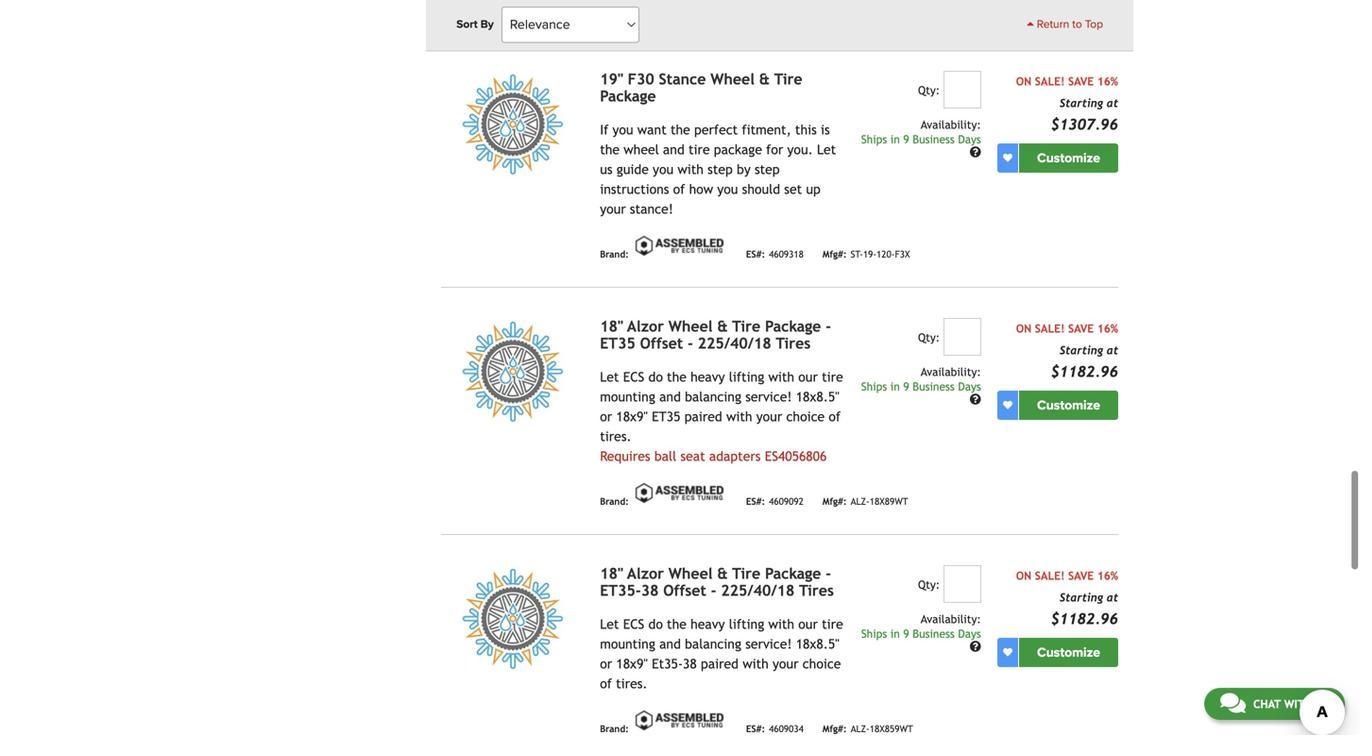 Task type: describe. For each thing, give the bounding box(es) containing it.
sort by
[[456, 17, 494, 31]]

tires. inside 'let ecs do the heavy lifting with our tire mounting and balancing service! 18x8.5" or 18x9" et35-38 paired with your choice of tires.'
[[616, 677, 648, 692]]

offset inside 18" alzor wheel & tire package - et35 offset - 225/40/18 tires
[[640, 335, 683, 352]]

do for et35-
[[648, 617, 663, 632]]

adapters
[[709, 449, 761, 464]]

at for 18" alzor wheel & tire package - et35-38 offset - 225/40/18 tires
[[1107, 591, 1118, 604]]

qty: for 18" alzor wheel & tire package - et35-38 offset - 225/40/18 tires
[[918, 578, 940, 592]]

balancing for paired
[[685, 637, 741, 652]]

at for 18" alzor wheel & tire package - et35 offset - 225/40/18 tires
[[1107, 344, 1118, 357]]

alzor for 38
[[627, 565, 664, 583]]

customize for 19" f30 stance wheel & tire package
[[1037, 150, 1100, 166]]

es#: 4609318
[[746, 249, 804, 260]]

this
[[795, 122, 817, 137]]

heavy for paired
[[691, 370, 725, 385]]

ships for 18" alzor wheel & tire package - et35-38 offset - 225/40/18 tires
[[861, 627, 887, 641]]

the for let ecs do the heavy lifting with our tire mounting and balancing service! 18x8.5" or 18x9" et35-38 paired with your choice of tires.
[[667, 617, 687, 632]]

mfg#: alz-18x859wt
[[823, 724, 913, 735]]

perfect
[[694, 122, 738, 137]]

days for 18" alzor wheel & tire package - et35-38 offset - 225/40/18 tires
[[958, 627, 981, 641]]

business for 19" f30 stance wheel & tire package
[[913, 133, 955, 146]]

alzor for offset
[[627, 318, 664, 335]]

et35 inside 18" alzor wheel & tire package - et35 offset - 225/40/18 tires
[[600, 335, 636, 352]]

brand: for 18" alzor wheel & tire package - et35-38 offset - 225/40/18 tires
[[600, 724, 629, 735]]

at for 19" f30 stance wheel & tire package
[[1107, 96, 1118, 109]]

38 inside 'let ecs do the heavy lifting with our tire mounting and balancing service! 18x8.5" or 18x9" et35-38 paired with your choice of tires.'
[[683, 657, 697, 672]]

question circle image
[[970, 146, 981, 158]]

tires. inside the let ecs do the heavy lifting with our tire mounting and balancing service! 18x8.5" or 18x9" et35 paired with your choice of tires. requires ball seat adapters es4056806
[[600, 429, 632, 444]]

return to top
[[1034, 17, 1103, 31]]

18x859wt
[[870, 724, 913, 735]]

f3x
[[895, 249, 910, 260]]

on for 18" alzor wheel & tire package - et35-38 offset - 225/40/18 tires
[[1016, 569, 1032, 583]]

with down 18" alzor wheel & tire package - et35-38 offset - 225/40/18 tires link
[[768, 617, 794, 632]]

& for 18" alzor wheel & tire package - et35-38 offset - 225/40/18 tires
[[717, 565, 728, 583]]

mounting for et35-
[[600, 637, 655, 652]]

18" alzor wheel & tire package - et35-38 offset - 225/40/18 tires
[[600, 565, 834, 600]]

18x8.5" for choice
[[796, 637, 839, 652]]

ships in 9 business days for 18" alzor wheel & tire package - et35 offset - 225/40/18 tires
[[861, 380, 981, 393]]

lifting for with
[[729, 370, 764, 385]]

requires
[[600, 449, 650, 464]]

st-
[[851, 249, 863, 260]]

chat with us
[[1253, 698, 1329, 711]]

and for wheel
[[659, 637, 681, 652]]

- down mfg#: st-19-120-f3x
[[826, 318, 831, 335]]

customize link for 18" alzor wheel & tire package - et35 offset - 225/40/18 tires
[[1019, 391, 1118, 420]]

1 horizontal spatial you
[[653, 162, 674, 177]]

19" f30 stance wheel & tire package link
[[600, 70, 802, 105]]

save for 18" alzor wheel & tire package - et35 offset - 225/40/18 tires
[[1068, 322, 1094, 335]]

your inside if you want the perfect fitment, this is the wheel and tire package for you. let us guide you with step by step instructions of how you should set up your stance!
[[600, 201, 626, 217]]

4609092
[[769, 496, 804, 507]]

with up es#: 4609034
[[743, 657, 769, 672]]

your inside 'let ecs do the heavy lifting with our tire mounting and balancing service! 18x8.5" or 18x9" et35-38 paired with your choice of tires.'
[[773, 657, 799, 672]]

or for tires.
[[600, 409, 612, 424]]

tire inside 19" f30 stance wheel & tire package
[[774, 70, 802, 88]]

18" for et35
[[600, 318, 623, 335]]

18x8.5" for of
[[796, 389, 839, 405]]

qty: for 18" alzor wheel & tire package - et35 offset - 225/40/18 tires
[[918, 331, 940, 344]]

$1182.96 for 18" alzor wheel & tire package - et35 offset - 225/40/18 tires
[[1051, 363, 1118, 380]]

ships for 18" alzor wheel & tire package - et35 offset - 225/40/18 tires
[[861, 380, 887, 393]]

assembled by ecs - corporate logo image for 18" alzor wheel & tire package - et35-38 offset - 225/40/18 tires
[[633, 709, 727, 733]]

sale! for 18" alzor wheel & tire package - et35-38 offset - 225/40/18 tires
[[1035, 569, 1065, 583]]

package for 18" alzor wheel & tire package - et35-38 offset - 225/40/18 tires
[[765, 565, 821, 583]]

top
[[1085, 17, 1103, 31]]

caret up image
[[1027, 18, 1034, 29]]

18x89wt
[[870, 496, 908, 507]]

9 for 18" alzor wheel & tire package - et35 offset - 225/40/18 tires
[[903, 380, 909, 393]]

lifting for paired
[[729, 617, 764, 632]]

et35 inside the let ecs do the heavy lifting with our tire mounting and balancing service! 18x8.5" or 18x9" et35 paired with your choice of tires. requires ball seat adapters es4056806
[[652, 409, 681, 424]]

4609034
[[769, 724, 804, 735]]

1 step from the left
[[708, 162, 733, 177]]

offset inside 18" alzor wheel & tire package - et35-38 offset - 225/40/18 tires
[[663, 582, 706, 600]]

tire inside if you want the perfect fitment, this is the wheel and tire package for you. let us guide you with step by step instructions of how you should set up your stance!
[[689, 142, 710, 157]]

by
[[481, 17, 494, 31]]

es4056806
[[765, 449, 827, 464]]

package
[[714, 142, 762, 157]]

19"
[[600, 70, 623, 88]]

- up 'let ecs do the heavy lifting with our tire mounting and balancing service! 18x8.5" or 18x9" et35-38 paired with your choice of tires.'
[[711, 582, 716, 600]]

in for 19" f30 stance wheel & tire package
[[890, 133, 900, 146]]

for
[[766, 142, 783, 157]]

customize link for 18" alzor wheel & tire package - et35-38 offset - 225/40/18 tires
[[1019, 638, 1118, 668]]

paired inside 'let ecs do the heavy lifting with our tire mounting and balancing service! 18x8.5" or 18x9" et35-38 paired with your choice of tires.'
[[701, 657, 739, 672]]

16% for 19" f30 stance wheel & tire package
[[1097, 74, 1118, 88]]

mounting for et35
[[600, 389, 655, 405]]

tires inside 18" alzor wheel & tire package - et35 offset - 225/40/18 tires
[[776, 335, 811, 352]]

38 inside 18" alzor wheel & tire package - et35-38 offset - 225/40/18 tires
[[641, 582, 659, 600]]

18x9" for of
[[616, 657, 648, 672]]

tire for let ecs do the heavy lifting with our tire mounting and balancing service! 18x8.5" or 18x9" et35-38 paired with your choice of tires.
[[822, 617, 843, 632]]

$1307.96
[[1051, 115, 1118, 133]]

ecs for let ecs do the heavy lifting with our tire mounting and balancing service! 18x8.5" or 18x9" et35 paired with your choice of tires. requires ball seat adapters es4056806
[[623, 370, 644, 385]]

return
[[1037, 17, 1069, 31]]

- down mfg#: alz-18x89wt
[[826, 565, 831, 583]]

es#4609034 - alz-18x859wt - 18" alzor wheel & tire package - et35-38 offset - 225/40/18 tires - let ecs do the heavy lifting with our tire mounting and balancing service! 18x8.5" or 18x9" et35-38 paired with your choice of tires. - assembled by ecs - bmw image
[[441, 566, 585, 673]]

save for 19" f30 stance wheel & tire package
[[1068, 74, 1094, 88]]

sort
[[456, 17, 478, 31]]

sale! for 18" alzor wheel & tire package - et35 offset - 225/40/18 tires
[[1035, 322, 1065, 335]]

you.
[[787, 142, 813, 157]]

add to wish list image for $1307.96
[[1003, 153, 1013, 163]]

starting for 18" alzor wheel & tire package - et35-38 offset - 225/40/18 tires
[[1060, 591, 1103, 604]]

of inside 'let ecs do the heavy lifting with our tire mounting and balancing service! 18x8.5" or 18x9" et35-38 paired with your choice of tires.'
[[600, 677, 612, 692]]

guide
[[617, 162, 649, 177]]

ships in 9 business days for 19" f30 stance wheel & tire package
[[861, 133, 981, 146]]

the for let ecs do the heavy lifting with our tire mounting and balancing service! 18x8.5" or 18x9" et35 paired with your choice of tires. requires ball seat adapters es4056806
[[667, 370, 687, 385]]

es#4609092 - alz-18x89wt - 18" alzor wheel & tire package - et35 offset - 225/40/18 tires - let ecs do the heavy lifting with our tire mounting and balancing service! 18x8.5" or 18x9" et35 paired with your choice of tires. - assembled by ecs - bmw image
[[441, 318, 585, 426]]

& inside 19" f30 stance wheel & tire package
[[759, 70, 770, 88]]

2 horizontal spatial you
[[717, 182, 738, 197]]

on for 19" f30 stance wheel & tire package
[[1016, 74, 1032, 88]]

0 vertical spatial you
[[613, 122, 633, 137]]

starting for 19" f30 stance wheel & tire package
[[1060, 96, 1103, 109]]

seat
[[680, 449, 705, 464]]

or for of
[[600, 657, 612, 672]]

starting for 18" alzor wheel & tire package - et35 offset - 225/40/18 tires
[[1060, 344, 1103, 357]]

225/40/18 inside 18" alzor wheel & tire package - et35-38 offset - 225/40/18 tires
[[721, 582, 795, 600]]

return to top link
[[1027, 16, 1103, 33]]

ships for 19" f30 stance wheel & tire package
[[861, 133, 887, 146]]

days for 19" f30 stance wheel & tire package
[[958, 133, 981, 146]]

service! for your
[[745, 389, 792, 405]]

- up the let ecs do the heavy lifting with our tire mounting and balancing service! 18x8.5" or 18x9" et35 paired with your choice of tires. requires ball seat adapters es4056806
[[688, 335, 693, 352]]

add to wish list image for $1182.96
[[1003, 648, 1013, 658]]

1 mfg#: from the top
[[823, 249, 847, 260]]

18x9" for tires.
[[616, 409, 648, 424]]

120-
[[877, 249, 895, 260]]



Task type: vqa. For each thing, say whether or not it's contained in the screenshot.
top 2003
no



Task type: locate. For each thing, give the bounding box(es) containing it.
2 $1182.96 from the top
[[1051, 610, 1118, 628]]

16% for 18" alzor wheel & tire package - et35-38 offset - 225/40/18 tires
[[1097, 569, 1118, 583]]

2 add to wish list image from the top
[[1003, 648, 1013, 658]]

package inside 19" f30 stance wheel & tire package
[[600, 87, 656, 105]]

3 brand: from the top
[[600, 496, 629, 507]]

tires
[[776, 335, 811, 352], [799, 582, 834, 600]]

1 vertical spatial 9
[[903, 380, 909, 393]]

0 vertical spatial alzor
[[627, 318, 664, 335]]

let inside 'let ecs do the heavy lifting with our tire mounting and balancing service! 18x8.5" or 18x9" et35-38 paired with your choice of tires.'
[[600, 617, 619, 632]]

let down is
[[817, 142, 836, 157]]

2 es#: from the top
[[746, 496, 765, 507]]

1 vertical spatial choice
[[803, 657, 841, 672]]

alz- right 4609092
[[851, 496, 870, 507]]

in
[[890, 133, 900, 146], [890, 380, 900, 393], [890, 627, 900, 641]]

2 vertical spatial on
[[1016, 569, 1032, 583]]

choice inside the let ecs do the heavy lifting with our tire mounting and balancing service! 18x8.5" or 18x9" et35 paired with your choice of tires. requires ball seat adapters es4056806
[[786, 409, 825, 424]]

2 starting from the top
[[1060, 344, 1103, 357]]

tire inside 'let ecs do the heavy lifting with our tire mounting and balancing service! 18x8.5" or 18x9" et35-38 paired with your choice of tires.'
[[822, 617, 843, 632]]

1 es#: from the top
[[746, 249, 765, 260]]

18" alzor wheel & tire package - et35 offset - 225/40/18 tires
[[600, 318, 831, 352]]

0 horizontal spatial you
[[613, 122, 633, 137]]

0 vertical spatial on sale!                         save 16% starting at $1182.96
[[1016, 322, 1118, 380]]

with up adapters
[[726, 409, 752, 424]]

the for if you want the perfect fitment, this is the wheel and tire package for you. let us guide you with step by step instructions of how you should set up your stance!
[[671, 122, 690, 137]]

wheel
[[624, 142, 659, 157]]

on sale!                         save 16% starting at $1307.96
[[1016, 74, 1118, 133]]

ships in 9 business days
[[861, 133, 981, 146], [861, 380, 981, 393], [861, 627, 981, 641]]

2 9 from the top
[[903, 380, 909, 393]]

2 18" from the top
[[600, 565, 623, 583]]

18x8.5" inside 'let ecs do the heavy lifting with our tire mounting and balancing service! 18x8.5" or 18x9" et35-38 paired with your choice of tires.'
[[796, 637, 839, 652]]

tire
[[774, 70, 802, 88], [732, 318, 760, 335], [732, 565, 760, 583]]

es#: left 4609034
[[746, 724, 765, 735]]

19" f30 stance wheel & tire package
[[600, 70, 802, 105]]

choice up 4609034
[[803, 657, 841, 672]]

assembled by ecs - corporate logo image up stance
[[633, 0, 727, 10]]

1 vertical spatial add to wish list image
[[1003, 648, 1013, 658]]

balancing down 18" alzor wheel & tire package - et35-38 offset - 225/40/18 tires link
[[685, 637, 741, 652]]

comments image
[[1220, 692, 1246, 715]]

starting
[[1060, 96, 1103, 109], [1060, 344, 1103, 357], [1060, 591, 1103, 604]]

1 business from the top
[[913, 133, 955, 146]]

3 mfg#: from the top
[[823, 724, 847, 735]]

1 9 from the top
[[903, 133, 909, 146]]

1 vertical spatial availability:
[[921, 365, 981, 379]]

1 qty: from the top
[[918, 83, 940, 97]]

mfg#: left st-
[[823, 249, 847, 260]]

balancing for with
[[685, 389, 741, 405]]

3 qty: from the top
[[918, 578, 940, 592]]

sale! inside on sale!                         save 16% starting at $1307.96
[[1035, 74, 1065, 88]]

ecs for let ecs do the heavy lifting with our tire mounting and balancing service! 18x8.5" or 18x9" et35-38 paired with your choice of tires.
[[623, 617, 644, 632]]

225/40/18 up the let ecs do the heavy lifting with our tire mounting and balancing service! 18x8.5" or 18x9" et35 paired with your choice of tires. requires ball seat adapters es4056806
[[698, 335, 771, 352]]

1 vertical spatial 225/40/18
[[721, 582, 795, 600]]

package up the if
[[600, 87, 656, 105]]

225/40/18 up 'let ecs do the heavy lifting with our tire mounting and balancing service! 18x8.5" or 18x9" et35-38 paired with your choice of tires.'
[[721, 582, 795, 600]]

mounting inside 'let ecs do the heavy lifting with our tire mounting and balancing service! 18x8.5" or 18x9" et35-38 paired with your choice of tires.'
[[600, 637, 655, 652]]

0 vertical spatial add to wish list image
[[1003, 153, 1013, 163]]

2 on sale!                         save 16% starting at $1182.96 from the top
[[1016, 569, 1118, 628]]

1 vertical spatial tires.
[[616, 677, 648, 692]]

availability:
[[921, 118, 981, 131], [921, 365, 981, 379], [921, 613, 981, 626]]

1 vertical spatial ecs
[[623, 617, 644, 632]]

brand: for 19" f30 stance wheel & tire package
[[600, 249, 629, 260]]

mounting inside the let ecs do the heavy lifting with our tire mounting and balancing service! 18x8.5" or 18x9" et35 paired with your choice of tires. requires ball seat adapters es4056806
[[600, 389, 655, 405]]

of inside the let ecs do the heavy lifting with our tire mounting and balancing service! 18x8.5" or 18x9" et35 paired with your choice of tires. requires ball seat adapters es4056806
[[829, 409, 841, 424]]

1 vertical spatial days
[[958, 380, 981, 393]]

customize link for 19" f30 stance wheel & tire package
[[1019, 143, 1118, 173]]

1 vertical spatial 18x9"
[[616, 657, 648, 672]]

1 add to wish list image from the top
[[1003, 153, 1013, 163]]

1 vertical spatial at
[[1107, 344, 1118, 357]]

tires. up requires
[[600, 429, 632, 444]]

0 vertical spatial tires
[[776, 335, 811, 352]]

18x8.5" up 4609034
[[796, 637, 839, 652]]

18x8.5" inside the let ecs do the heavy lifting with our tire mounting and balancing service! 18x8.5" or 18x9" et35 paired with your choice of tires. requires ball seat adapters es4056806
[[796, 389, 839, 405]]

stance!
[[630, 201, 673, 217]]

question circle image for 18" alzor wheel & tire package - et35-38 offset - 225/40/18 tires
[[970, 641, 981, 652]]

sale!
[[1035, 74, 1065, 88], [1035, 322, 1065, 335], [1035, 569, 1065, 583]]

do for et35
[[648, 370, 663, 385]]

2 vertical spatial package
[[765, 565, 821, 583]]

availability: for 18" alzor wheel & tire package - et35-38 offset - 225/40/18 tires
[[921, 613, 981, 626]]

2 at from the top
[[1107, 344, 1118, 357]]

balancing inside 'let ecs do the heavy lifting with our tire mounting and balancing service! 18x8.5" or 18x9" et35-38 paired with your choice of tires.'
[[685, 637, 741, 652]]

0 horizontal spatial of
[[600, 677, 612, 692]]

2 vertical spatial tire
[[822, 617, 843, 632]]

&
[[759, 70, 770, 88], [717, 318, 728, 335], [717, 565, 728, 583]]

wheel inside 18" alzor wheel & tire package - et35-38 offset - 225/40/18 tires
[[669, 565, 713, 583]]

3 ships from the top
[[861, 627, 887, 641]]

2 vertical spatial business
[[913, 627, 955, 641]]

our inside the let ecs do the heavy lifting with our tire mounting and balancing service! 18x8.5" or 18x9" et35 paired with your choice of tires. requires ball seat adapters es4056806
[[798, 370, 818, 385]]

of down the et35-
[[600, 677, 612, 692]]

do inside the let ecs do the heavy lifting with our tire mounting and balancing service! 18x8.5" or 18x9" et35 paired with your choice of tires. requires ball seat adapters es4056806
[[648, 370, 663, 385]]

0 horizontal spatial 38
[[641, 582, 659, 600]]

0 vertical spatial choice
[[786, 409, 825, 424]]

1 vertical spatial ships
[[861, 380, 887, 393]]

0 vertical spatial tires.
[[600, 429, 632, 444]]

1 mounting from the top
[[600, 389, 655, 405]]

by
[[737, 162, 751, 177]]

3 customize link from the top
[[1019, 638, 1118, 668]]

0 vertical spatial ships in 9 business days
[[861, 133, 981, 146]]

4 brand: from the top
[[600, 724, 629, 735]]

1 availability: from the top
[[921, 118, 981, 131]]

2 customize link from the top
[[1019, 391, 1118, 420]]

1 vertical spatial on sale!                         save 16% starting at $1182.96
[[1016, 569, 1118, 628]]

2 sale! from the top
[[1035, 322, 1065, 335]]

1 do from the top
[[648, 370, 663, 385]]

0 vertical spatial save
[[1068, 74, 1094, 88]]

ecs inside the let ecs do the heavy lifting with our tire mounting and balancing service! 18x8.5" or 18x9" et35 paired with your choice of tires. requires ball seat adapters es4056806
[[623, 370, 644, 385]]

package for 18" alzor wheel & tire package - et35 offset - 225/40/18 tires
[[765, 318, 821, 335]]

1 sale! from the top
[[1035, 74, 1065, 88]]

of
[[673, 182, 685, 197], [829, 409, 841, 424], [600, 677, 612, 692]]

2 question circle image from the top
[[970, 641, 981, 652]]

es#: left 4609092
[[746, 496, 765, 507]]

or inside 'let ecs do the heavy lifting with our tire mounting and balancing service! 18x8.5" or 18x9" et35-38 paired with your choice of tires.'
[[600, 657, 612, 672]]

1 vertical spatial tire
[[732, 318, 760, 335]]

service! up the es4056806
[[745, 389, 792, 405]]

1 vertical spatial customize
[[1037, 397, 1100, 413]]

alzor inside 18" alzor wheel & tire package - et35 offset - 225/40/18 tires
[[627, 318, 664, 335]]

service!
[[745, 389, 792, 405], [745, 637, 792, 652]]

do inside 'let ecs do the heavy lifting with our tire mounting and balancing service! 18x8.5" or 18x9" et35-38 paired with your choice of tires.'
[[648, 617, 663, 632]]

1 on sale!                         save 16% starting at $1182.96 from the top
[[1016, 322, 1118, 380]]

mfg#: for tires
[[823, 496, 847, 507]]

service! inside the let ecs do the heavy lifting with our tire mounting and balancing service! 18x8.5" or 18x9" et35 paired with your choice of tires. requires ball seat adapters es4056806
[[745, 389, 792, 405]]

4609318
[[769, 249, 804, 260]]

let ecs do the heavy lifting with our tire mounting and balancing service! 18x8.5" or 18x9" et35 paired with your choice of tires. requires ball seat adapters es4056806
[[600, 370, 843, 464]]

2 18x9" from the top
[[616, 657, 648, 672]]

chat with us link
[[1204, 689, 1345, 721]]

0 vertical spatial 225/40/18
[[698, 335, 771, 352]]

ecs
[[623, 370, 644, 385], [623, 617, 644, 632]]

1 question circle image from the top
[[970, 394, 981, 405]]

tire for 18" alzor wheel & tire package - et35-38 offset - 225/40/18 tires
[[732, 565, 760, 583]]

3 on from the top
[[1016, 569, 1032, 583]]

tire down "es#: 4609318"
[[732, 318, 760, 335]]

1 alz- from the top
[[851, 496, 870, 507]]

2 lifting from the top
[[729, 617, 764, 632]]

alz- for 18" alzor wheel & tire package - et35-38 offset - 225/40/18 tires
[[851, 724, 870, 735]]

et35
[[600, 335, 636, 352], [652, 409, 681, 424]]

1 18x9" from the top
[[616, 409, 648, 424]]

3 customize from the top
[[1037, 645, 1100, 661]]

1 16% from the top
[[1097, 74, 1118, 88]]

0 vertical spatial question circle image
[[970, 394, 981, 405]]

0 vertical spatial mounting
[[600, 389, 655, 405]]

18x9" left the et35-
[[616, 657, 648, 672]]

225/40/18
[[698, 335, 771, 352], [721, 582, 795, 600]]

tire up this
[[774, 70, 802, 88]]

0 vertical spatial 18x8.5"
[[796, 389, 839, 405]]

0 vertical spatial alz-
[[851, 496, 870, 507]]

3 days from the top
[[958, 627, 981, 641]]

and inside 'let ecs do the heavy lifting with our tire mounting and balancing service! 18x8.5" or 18x9" et35-38 paired with your choice of tires.'
[[659, 637, 681, 652]]

the up us
[[600, 142, 620, 157]]

should
[[742, 182, 780, 197]]

& up 'let ecs do the heavy lifting with our tire mounting and balancing service! 18x8.5" or 18x9" et35-38 paired with your choice of tires.'
[[717, 565, 728, 583]]

let inside if you want the perfect fitment, this is the wheel and tire package for you. let us guide you with step by step instructions of how you should set up your stance!
[[817, 142, 836, 157]]

ships in 9 business days for 18" alzor wheel & tire package - et35-38 offset - 225/40/18 tires
[[861, 627, 981, 641]]

heavy
[[691, 370, 725, 385], [691, 617, 725, 632]]

0 vertical spatial on
[[1016, 74, 1032, 88]]

2 vertical spatial ships in 9 business days
[[861, 627, 981, 641]]

38
[[641, 582, 659, 600], [683, 657, 697, 672]]

2 vertical spatial of
[[600, 677, 612, 692]]

es#: left 4609318
[[746, 249, 765, 260]]

do down 18" alzor wheel & tire package - et35 offset - 225/40/18 tires link
[[648, 370, 663, 385]]

our for choice
[[798, 370, 818, 385]]

wheel
[[711, 70, 755, 88], [669, 318, 713, 335], [669, 565, 713, 583]]

lifting down 18" alzor wheel & tire package - et35-38 offset - 225/40/18 tires link
[[729, 617, 764, 632]]

0 vertical spatial customize
[[1037, 150, 1100, 166]]

3 16% from the top
[[1097, 569, 1118, 583]]

1 vertical spatial you
[[653, 162, 674, 177]]

you down by
[[717, 182, 738, 197]]

our inside 'let ecs do the heavy lifting with our tire mounting and balancing service! 18x8.5" or 18x9" et35-38 paired with your choice of tires.'
[[798, 617, 818, 632]]

0 vertical spatial business
[[913, 133, 955, 146]]

1 our from the top
[[798, 370, 818, 385]]

is
[[821, 122, 830, 137]]

2 business from the top
[[913, 380, 955, 393]]

question circle image for 18" alzor wheel & tire package - et35 offset - 225/40/18 tires
[[970, 394, 981, 405]]

the inside the let ecs do the heavy lifting with our tire mounting and balancing service! 18x8.5" or 18x9" et35 paired with your choice of tires. requires ball seat adapters es4056806
[[667, 370, 687, 385]]

and up ball
[[659, 389, 681, 405]]

2 vertical spatial sale!
[[1035, 569, 1065, 583]]

0 vertical spatial paired
[[684, 409, 722, 424]]

2 vertical spatial 16%
[[1097, 569, 1118, 583]]

3 save from the top
[[1068, 569, 1094, 583]]

3 starting from the top
[[1060, 591, 1103, 604]]

ball
[[654, 449, 677, 464]]

tire inside 18" alzor wheel & tire package - et35 offset - 225/40/18 tires
[[732, 318, 760, 335]]

at inside on sale!                         save 16% starting at $1307.96
[[1107, 96, 1118, 109]]

3 sale! from the top
[[1035, 569, 1065, 583]]

2 18x8.5" from the top
[[796, 637, 839, 652]]

or left the et35-
[[600, 657, 612, 672]]

2 16% from the top
[[1097, 322, 1118, 335]]

starting inside on sale!                         save 16% starting at $1307.96
[[1060, 96, 1103, 109]]

assembled by ecs - corporate logo image down the et35-
[[633, 709, 727, 733]]

business
[[913, 133, 955, 146], [913, 380, 955, 393], [913, 627, 955, 641]]

and inside the let ecs do the heavy lifting with our tire mounting and balancing service! 18x8.5" or 18x9" et35 paired with your choice of tires. requires ball seat adapters es4056806
[[659, 389, 681, 405]]

0 vertical spatial service!
[[745, 389, 792, 405]]

tires. down the et35-
[[616, 677, 648, 692]]

1 vertical spatial paired
[[701, 657, 739, 672]]

225/40/18 inside 18" alzor wheel & tire package - et35 offset - 225/40/18 tires
[[698, 335, 771, 352]]

1 in from the top
[[890, 133, 900, 146]]

of inside if you want the perfect fitment, this is the wheel and tire package for you. let us guide you with step by step instructions of how you should set up your stance!
[[673, 182, 685, 197]]

2 or from the top
[[600, 657, 612, 672]]

package down 4609092
[[765, 565, 821, 583]]

1 vertical spatial wheel
[[669, 318, 713, 335]]

1 lifting from the top
[[729, 370, 764, 385]]

with inside if you want the perfect fitment, this is the wheel and tire package for you. let us guide you with step by step instructions of how you should set up your stance!
[[678, 162, 704, 177]]

mfg#: st-19-120-f3x
[[823, 249, 910, 260]]

lifting inside the let ecs do the heavy lifting with our tire mounting and balancing service! 18x8.5" or 18x9" et35 paired with your choice of tires. requires ball seat adapters es4056806
[[729, 370, 764, 385]]

balancing
[[685, 389, 741, 405], [685, 637, 741, 652]]

customize for 18" alzor wheel & tire package - et35-38 offset - 225/40/18 tires
[[1037, 645, 1100, 661]]

the right want
[[671, 122, 690, 137]]

ecs down the et35-
[[623, 617, 644, 632]]

1 vertical spatial heavy
[[691, 617, 725, 632]]

1 vertical spatial mounting
[[600, 637, 655, 652]]

3 9 from the top
[[903, 627, 909, 641]]

& up the let ecs do the heavy lifting with our tire mounting and balancing service! 18x8.5" or 18x9" et35 paired with your choice of tires. requires ball seat adapters es4056806
[[717, 318, 728, 335]]

or up requires
[[600, 409, 612, 424]]

$1182.96
[[1051, 363, 1118, 380], [1051, 610, 1118, 628]]

assembled by ecs - corporate logo image for 18" alzor wheel & tire package - et35 offset - 225/40/18 tires
[[633, 481, 727, 505]]

-
[[826, 318, 831, 335], [688, 335, 693, 352], [826, 565, 831, 583], [711, 582, 716, 600]]

18x8.5"
[[796, 389, 839, 405], [796, 637, 839, 652]]

0 vertical spatial tire
[[774, 70, 802, 88]]

lifting down 18" alzor wheel & tire package - et35 offset - 225/40/18 tires link
[[729, 370, 764, 385]]

2 horizontal spatial of
[[829, 409, 841, 424]]

tire for 18" alzor wheel & tire package - et35 offset - 225/40/18 tires
[[732, 318, 760, 335]]

1 ships from the top
[[861, 133, 887, 146]]

1 vertical spatial $1182.96
[[1051, 610, 1118, 628]]

None number field
[[943, 71, 981, 108], [943, 318, 981, 356], [943, 566, 981, 603], [943, 71, 981, 108], [943, 318, 981, 356], [943, 566, 981, 603]]

assembled by ecs - corporate logo image
[[633, 0, 727, 10], [633, 234, 727, 258], [633, 481, 727, 505], [633, 709, 727, 733]]

to
[[1072, 17, 1082, 31]]

you right the if
[[613, 122, 633, 137]]

on inside on sale!                         save 16% starting at $1307.96
[[1016, 74, 1032, 88]]

2 vertical spatial and
[[659, 637, 681, 652]]

our
[[798, 370, 818, 385], [798, 617, 818, 632]]

1 vertical spatial qty:
[[918, 331, 940, 344]]

package down 4609318
[[765, 318, 821, 335]]

16% for 18" alzor wheel & tire package - et35 offset - 225/40/18 tires
[[1097, 322, 1118, 335]]

in for 18" alzor wheel & tire package - et35-38 offset - 225/40/18 tires
[[890, 627, 900, 641]]

1 service! from the top
[[745, 389, 792, 405]]

18x9" up requires
[[616, 409, 648, 424]]

with down 18" alzor wheel & tire package - et35 offset - 225/40/18 tires link
[[768, 370, 794, 385]]

2 ships in 9 business days from the top
[[861, 380, 981, 393]]

0 vertical spatial tire
[[689, 142, 710, 157]]

alz- for 18" alzor wheel & tire package - et35 offset - 225/40/18 tires
[[851, 496, 870, 507]]

brand: for 18" alzor wheel & tire package - et35 offset - 225/40/18 tires
[[600, 496, 629, 507]]

save inside on sale!                         save 16% starting at $1307.96
[[1068, 74, 1094, 88]]

mfg#: for 225/40/18
[[823, 724, 847, 735]]

your down instructions in the top left of the page
[[600, 201, 626, 217]]

assembled by ecs - corporate logo image for 19" f30 stance wheel & tire package
[[633, 234, 727, 258]]

3 es#: from the top
[[746, 724, 765, 735]]

1 vertical spatial mfg#:
[[823, 496, 847, 507]]

16% inside on sale!                         save 16% starting at $1307.96
[[1097, 74, 1118, 88]]

instructions
[[600, 182, 669, 197]]

1 alzor from the top
[[627, 318, 664, 335]]

2 on from the top
[[1016, 322, 1032, 335]]

1 starting from the top
[[1060, 96, 1103, 109]]

1 vertical spatial let
[[600, 370, 619, 385]]

sale! for 19" f30 stance wheel & tire package
[[1035, 74, 1065, 88]]

18" inside 18" alzor wheel & tire package - et35 offset - 225/40/18 tires
[[600, 318, 623, 335]]

on sale!                         save 16% starting at $1182.96 for 18" alzor wheel & tire package - et35-38 offset - 225/40/18 tires
[[1016, 569, 1118, 628]]

paired up "seat"
[[684, 409, 722, 424]]

3 assembled by ecs - corporate logo image from the top
[[633, 481, 727, 505]]

es#: 4609092
[[746, 496, 804, 507]]

2 vertical spatial availability:
[[921, 613, 981, 626]]

your up the es4056806
[[756, 409, 782, 424]]

your up 4609034
[[773, 657, 799, 672]]

do
[[648, 370, 663, 385], [648, 617, 663, 632]]

the up the et35-
[[667, 617, 687, 632]]

want
[[637, 122, 667, 137]]

lifting
[[729, 370, 764, 385], [729, 617, 764, 632]]

us
[[600, 162, 613, 177]]

your
[[600, 201, 626, 217], [756, 409, 782, 424], [773, 657, 799, 672]]

tires inside 18" alzor wheel & tire package - et35-38 offset - 225/40/18 tires
[[799, 582, 834, 600]]

18" for et35-
[[600, 565, 623, 583]]

tires down 4609092
[[799, 582, 834, 600]]

et35-
[[652, 657, 683, 672]]

wheel inside 18" alzor wheel & tire package - et35 offset - 225/40/18 tires
[[669, 318, 713, 335]]

or inside the let ecs do the heavy lifting with our tire mounting and balancing service! 18x8.5" or 18x9" et35 paired with your choice of tires. requires ball seat adapters es4056806
[[600, 409, 612, 424]]

ecs up requires
[[623, 370, 644, 385]]

qty:
[[918, 83, 940, 97], [918, 331, 940, 344], [918, 578, 940, 592]]

3 in from the top
[[890, 627, 900, 641]]

balancing inside the let ecs do the heavy lifting with our tire mounting and balancing service! 18x8.5" or 18x9" et35 paired with your choice of tires. requires ball seat adapters es4056806
[[685, 389, 741, 405]]

2 availability: from the top
[[921, 365, 981, 379]]

2 heavy from the top
[[691, 617, 725, 632]]

customize link
[[1019, 143, 1118, 173], [1019, 391, 1118, 420], [1019, 638, 1118, 668]]

1 balancing from the top
[[685, 389, 741, 405]]

2 days from the top
[[958, 380, 981, 393]]

with up how
[[678, 162, 704, 177]]

1 vertical spatial in
[[890, 380, 900, 393]]

1 vertical spatial or
[[600, 657, 612, 672]]

alzor
[[627, 318, 664, 335], [627, 565, 664, 583]]

wheel inside 19" f30 stance wheel & tire package
[[711, 70, 755, 88]]

1 vertical spatial 38
[[683, 657, 697, 672]]

0 vertical spatial do
[[648, 370, 663, 385]]

$1182.96 for 18" alzor wheel & tire package - et35-38 offset - 225/40/18 tires
[[1051, 610, 1118, 628]]

2 in from the top
[[890, 380, 900, 393]]

1 ships in 9 business days from the top
[[861, 133, 981, 146]]

1 customize from the top
[[1037, 150, 1100, 166]]

0 vertical spatial 18x9"
[[616, 409, 648, 424]]

2 ecs from the top
[[623, 617, 644, 632]]

paired right the et35-
[[701, 657, 739, 672]]

mfg#:
[[823, 249, 847, 260], [823, 496, 847, 507], [823, 724, 847, 735]]

2 qty: from the top
[[918, 331, 940, 344]]

and up the et35-
[[659, 637, 681, 652]]

0 vertical spatial $1182.96
[[1051, 363, 1118, 380]]

availability: for 18" alzor wheel & tire package - et35 offset - 225/40/18 tires
[[921, 365, 981, 379]]

0 horizontal spatial step
[[708, 162, 733, 177]]

let ecs do the heavy lifting with our tire mounting and balancing service! 18x8.5" or 18x9" et35-38 paired with your choice of tires.
[[600, 617, 843, 692]]

1 on from the top
[[1016, 74, 1032, 88]]

2 vertical spatial ships
[[861, 627, 887, 641]]

1 $1182.96 from the top
[[1051, 363, 1118, 380]]

you down wheel
[[653, 162, 674, 177]]

with left us
[[1284, 698, 1312, 711]]

us
[[1315, 698, 1329, 711]]

step
[[708, 162, 733, 177], [755, 162, 780, 177]]

alzor inside 18" alzor wheel & tire package - et35-38 offset - 225/40/18 tires
[[627, 565, 664, 583]]

9
[[903, 133, 909, 146], [903, 380, 909, 393], [903, 627, 909, 641]]

question circle image
[[970, 394, 981, 405], [970, 641, 981, 652]]

tire down es#: 4609092
[[732, 565, 760, 583]]

in for 18" alzor wheel & tire package - et35 offset - 225/40/18 tires
[[890, 380, 900, 393]]

0 vertical spatial our
[[798, 370, 818, 385]]

1 brand: from the top
[[600, 1, 629, 12]]

let up requires
[[600, 370, 619, 385]]

2 service! from the top
[[745, 637, 792, 652]]

2 brand: from the top
[[600, 249, 629, 260]]

or
[[600, 409, 612, 424], [600, 657, 612, 672]]

2 do from the top
[[648, 617, 663, 632]]

2 save from the top
[[1068, 322, 1094, 335]]

stance
[[659, 70, 706, 88]]

assembled by ecs - corporate logo image down "seat"
[[633, 481, 727, 505]]

2 vertical spatial at
[[1107, 591, 1118, 604]]

& for 18" alzor wheel & tire package - et35 offset - 225/40/18 tires
[[717, 318, 728, 335]]

business for 18" alzor wheel & tire package - et35-38 offset - 225/40/18 tires
[[913, 627, 955, 641]]

1 vertical spatial your
[[756, 409, 782, 424]]

2 our from the top
[[798, 617, 818, 632]]

2 vertical spatial es#:
[[746, 724, 765, 735]]

3 business from the top
[[913, 627, 955, 641]]

of left how
[[673, 182, 685, 197]]

tire for let ecs do the heavy lifting with our tire mounting and balancing service! 18x8.5" or 18x9" et35 paired with your choice of tires. requires ball seat adapters es4056806
[[822, 370, 843, 385]]

1 heavy from the top
[[691, 370, 725, 385]]

0 vertical spatial and
[[663, 142, 685, 157]]

how
[[689, 182, 713, 197]]

1 assembled by ecs - corporate logo image from the top
[[633, 0, 727, 10]]

1 days from the top
[[958, 133, 981, 146]]

with
[[678, 162, 704, 177], [768, 370, 794, 385], [726, 409, 752, 424], [768, 617, 794, 632], [743, 657, 769, 672], [1284, 698, 1312, 711]]

es#: for tires
[[746, 496, 765, 507]]

2 vertical spatial tire
[[732, 565, 760, 583]]

mfg#: alz-18x89wt
[[823, 496, 908, 507]]

assembled by ecs - corporate logo image down the stance!
[[633, 234, 727, 258]]

set
[[784, 182, 802, 197]]

heavy down 18" alzor wheel & tire package - et35 offset - 225/40/18 tires link
[[691, 370, 725, 385]]

2 mfg#: from the top
[[823, 496, 847, 507]]

balancing down 18" alzor wheel & tire package - et35 offset - 225/40/18 tires link
[[685, 389, 741, 405]]

step up the should
[[755, 162, 780, 177]]

2 vertical spatial qty:
[[918, 578, 940, 592]]

1 vertical spatial sale!
[[1035, 322, 1065, 335]]

18" alzor wheel & tire package - et35-38 offset - 225/40/18 tires link
[[600, 565, 834, 600]]

2 vertical spatial save
[[1068, 569, 1094, 583]]

on sale!                         save 16% starting at $1182.96 for 18" alzor wheel & tire package - et35 offset - 225/40/18 tires
[[1016, 322, 1118, 380]]

customize for 18" alzor wheel & tire package - et35 offset - 225/40/18 tires
[[1037, 397, 1100, 413]]

ecs inside 'let ecs do the heavy lifting with our tire mounting and balancing service! 18x8.5" or 18x9" et35-38 paired with your choice of tires.'
[[623, 617, 644, 632]]

1 vertical spatial es#:
[[746, 496, 765, 507]]

0 vertical spatial balancing
[[685, 389, 741, 405]]

heavy down 18" alzor wheel & tire package - et35-38 offset - 225/40/18 tires link
[[691, 617, 725, 632]]

choice up the es4056806
[[786, 409, 825, 424]]

9 for 19" f30 stance wheel & tire package
[[903, 133, 909, 146]]

let down the et35-
[[600, 617, 619, 632]]

and inside if you want the perfect fitment, this is the wheel and tire package for you. let us guide you with step by step instructions of how you should set up your stance!
[[663, 142, 685, 157]]

choice inside 'let ecs do the heavy lifting with our tire mounting and balancing service! 18x8.5" or 18x9" et35-38 paired with your choice of tires.'
[[803, 657, 841, 672]]

service! down 18" alzor wheel & tire package - et35-38 offset - 225/40/18 tires
[[745, 637, 792, 652]]

& inside 18" alzor wheel & tire package - et35-38 offset - 225/40/18 tires
[[717, 565, 728, 583]]

18x9"
[[616, 409, 648, 424], [616, 657, 648, 672]]

heavy for 38
[[691, 617, 725, 632]]

2 mounting from the top
[[600, 637, 655, 652]]

days for 18" alzor wheel & tire package - et35 offset - 225/40/18 tires
[[958, 380, 981, 393]]

2 vertical spatial let
[[600, 617, 619, 632]]

the down 18" alzor wheel & tire package - et35 offset - 225/40/18 tires link
[[667, 370, 687, 385]]

1 18" from the top
[[600, 318, 623, 335]]

mounting up the et35-
[[600, 637, 655, 652]]

offset
[[640, 335, 683, 352], [663, 582, 706, 600]]

1 customize link from the top
[[1019, 143, 1118, 173]]

our for your
[[798, 617, 818, 632]]

step left by
[[708, 162, 733, 177]]

1 or from the top
[[600, 409, 612, 424]]

1 vertical spatial et35
[[652, 409, 681, 424]]

1 vertical spatial customize link
[[1019, 391, 1118, 420]]

1 vertical spatial alzor
[[627, 565, 664, 583]]

package inside 18" alzor wheel & tire package - et35-38 offset - 225/40/18 tires
[[765, 565, 821, 583]]

brand:
[[600, 1, 629, 12], [600, 249, 629, 260], [600, 496, 629, 507], [600, 724, 629, 735]]

add to wish list image
[[1003, 401, 1013, 410]]

tire inside the let ecs do the heavy lifting with our tire mounting and balancing service! 18x8.5" or 18x9" et35 paired with your choice of tires. requires ball seat adapters es4056806
[[822, 370, 843, 385]]

1 18x8.5" from the top
[[796, 389, 839, 405]]

2 assembled by ecs - corporate logo image from the top
[[633, 234, 727, 258]]

the inside 'let ecs do the heavy lifting with our tire mounting and balancing service! 18x8.5" or 18x9" et35-38 paired with your choice of tires.'
[[667, 617, 687, 632]]

fitment,
[[742, 122, 791, 137]]

1 vertical spatial our
[[798, 617, 818, 632]]

1 vertical spatial tires
[[799, 582, 834, 600]]

tire inside 18" alzor wheel & tire package - et35-38 offset - 225/40/18 tires
[[732, 565, 760, 583]]

paired inside the let ecs do the heavy lifting with our tire mounting and balancing service! 18x8.5" or 18x9" et35 paired with your choice of tires. requires ball seat adapters es4056806
[[684, 409, 722, 424]]

3 availability: from the top
[[921, 613, 981, 626]]

0 vertical spatial et35
[[600, 335, 636, 352]]

2 alzor from the top
[[627, 565, 664, 583]]

if
[[600, 122, 609, 137]]

16%
[[1097, 74, 1118, 88], [1097, 322, 1118, 335], [1097, 569, 1118, 583]]

your inside the let ecs do the heavy lifting with our tire mounting and balancing service! 18x8.5" or 18x9" et35 paired with your choice of tires. requires ball seat adapters es4056806
[[756, 409, 782, 424]]

18x8.5" up the es4056806
[[796, 389, 839, 405]]

heavy inside the let ecs do the heavy lifting with our tire mounting and balancing service! 18x8.5" or 18x9" et35 paired with your choice of tires. requires ball seat adapters es4056806
[[691, 370, 725, 385]]

business for 18" alzor wheel & tire package - et35 offset - 225/40/18 tires
[[913, 380, 955, 393]]

on sale!                         save 16% starting at $1182.96
[[1016, 322, 1118, 380], [1016, 569, 1118, 628]]

let for let ecs do the heavy lifting with our tire mounting and balancing service! 18x8.5" or 18x9" et35-38 paired with your choice of tires.
[[600, 617, 619, 632]]

service! for with
[[745, 637, 792, 652]]

at
[[1107, 96, 1118, 109], [1107, 344, 1118, 357], [1107, 591, 1118, 604]]

18" alzor wheel & tire package - et35 offset - 225/40/18 tires link
[[600, 318, 831, 352]]

2 step from the left
[[755, 162, 780, 177]]

0 vertical spatial starting
[[1060, 96, 1103, 109]]

and for stance
[[663, 142, 685, 157]]

do up the et35-
[[648, 617, 663, 632]]

18" inside 18" alzor wheel & tire package - et35-38 offset - 225/40/18 tires
[[600, 565, 623, 583]]

tires down 4609318
[[776, 335, 811, 352]]

38 down 18" alzor wheel & tire package - et35-38 offset - 225/40/18 tires link
[[683, 657, 697, 672]]

3 at from the top
[[1107, 591, 1118, 604]]

0 vertical spatial es#:
[[746, 249, 765, 260]]

18x9" inside the let ecs do the heavy lifting with our tire mounting and balancing service! 18x8.5" or 18x9" et35 paired with your choice of tires. requires ball seat adapters es4056806
[[616, 409, 648, 424]]

19-
[[863, 249, 877, 260]]

0 vertical spatial lifting
[[729, 370, 764, 385]]

wheel for 18" alzor wheel & tire package - et35-38 offset - 225/40/18 tires
[[669, 565, 713, 583]]

et35-
[[600, 582, 641, 600]]

38 up the et35-
[[641, 582, 659, 600]]

package inside 18" alzor wheel & tire package - et35 offset - 225/40/18 tires
[[765, 318, 821, 335]]

es#: 4609034
[[746, 724, 804, 735]]

1 vertical spatial on
[[1016, 322, 1032, 335]]

let inside the let ecs do the heavy lifting with our tire mounting and balancing service! 18x8.5" or 18x9" et35 paired with your choice of tires. requires ball seat adapters es4056806
[[600, 370, 619, 385]]

0 vertical spatial or
[[600, 409, 612, 424]]

on for 18" alzor wheel & tire package - et35 offset - 225/40/18 tires
[[1016, 322, 1032, 335]]

18x9" inside 'let ecs do the heavy lifting with our tire mounting and balancing service! 18x8.5" or 18x9" et35-38 paired with your choice of tires.'
[[616, 657, 648, 672]]

4 assembled by ecs - corporate logo image from the top
[[633, 709, 727, 733]]

alz- right 4609034
[[851, 724, 870, 735]]

3 ships in 9 business days from the top
[[861, 627, 981, 641]]

mfg#: right 4609034
[[823, 724, 847, 735]]

& up 'fitment,'
[[759, 70, 770, 88]]

0 vertical spatial customize link
[[1019, 143, 1118, 173]]

0 vertical spatial heavy
[[691, 370, 725, 385]]

of up mfg#: alz-18x89wt
[[829, 409, 841, 424]]

paired
[[684, 409, 722, 424], [701, 657, 739, 672]]

2 customize from the top
[[1037, 397, 1100, 413]]

and
[[663, 142, 685, 157], [659, 389, 681, 405], [659, 637, 681, 652]]

2 ships from the top
[[861, 380, 887, 393]]

heavy inside 'let ecs do the heavy lifting with our tire mounting and balancing service! 18x8.5" or 18x9" et35-38 paired with your choice of tires.'
[[691, 617, 725, 632]]

qty: for 19" f30 stance wheel & tire package
[[918, 83, 940, 97]]

0 vertical spatial offset
[[640, 335, 683, 352]]

f30
[[628, 70, 654, 88]]

chat
[[1253, 698, 1281, 711]]

add to wish list image
[[1003, 153, 1013, 163], [1003, 648, 1013, 658]]

lifting inside 'let ecs do the heavy lifting with our tire mounting and balancing service! 18x8.5" or 18x9" et35-38 paired with your choice of tires.'
[[729, 617, 764, 632]]

mfg#: right 4609092
[[823, 496, 847, 507]]

es#4609318 - st-19-120-f3x - 19" f30 stance wheel & tire package  - if you want the perfect fitment, this is the wheel and tire package for you. let us guide you with step by step instructions of how you should set up your stance! - assembled by ecs - bmw image
[[441, 71, 585, 178]]

and down want
[[663, 142, 685, 157]]

es#: for 225/40/18
[[746, 724, 765, 735]]

0 vertical spatial 9
[[903, 133, 909, 146]]

2 alz- from the top
[[851, 724, 870, 735]]

save for 18" alzor wheel & tire package - et35-38 offset - 225/40/18 tires
[[1068, 569, 1094, 583]]

mounting up requires
[[600, 389, 655, 405]]

1 save from the top
[[1068, 74, 1094, 88]]

2 vertical spatial customize link
[[1019, 638, 1118, 668]]

& inside 18" alzor wheel & tire package - et35 offset - 225/40/18 tires
[[717, 318, 728, 335]]

0 vertical spatial of
[[673, 182, 685, 197]]

availability: for 19" f30 stance wheel & tire package
[[921, 118, 981, 131]]

2 vertical spatial in
[[890, 627, 900, 641]]

1 horizontal spatial 38
[[683, 657, 697, 672]]

2 vertical spatial days
[[958, 627, 981, 641]]

1 ecs from the top
[[623, 370, 644, 385]]

0 vertical spatial &
[[759, 70, 770, 88]]

let
[[817, 142, 836, 157], [600, 370, 619, 385], [600, 617, 619, 632]]

1 vertical spatial package
[[765, 318, 821, 335]]

2 balancing from the top
[[685, 637, 741, 652]]

service! inside 'let ecs do the heavy lifting with our tire mounting and balancing service! 18x8.5" or 18x9" et35-38 paired with your choice of tires.'
[[745, 637, 792, 652]]

if you want the perfect fitment, this is the wheel and tire package for you. let us guide you with step by step instructions of how you should set up your stance!
[[600, 122, 836, 217]]

choice
[[786, 409, 825, 424], [803, 657, 841, 672]]

up
[[806, 182, 821, 197]]

1 at from the top
[[1107, 96, 1118, 109]]

wheel for 18" alzor wheel & tire package - et35 offset - 225/40/18 tires
[[669, 318, 713, 335]]

let for let ecs do the heavy lifting with our tire mounting and balancing service! 18x8.5" or 18x9" et35 paired with your choice of tires. requires ball seat adapters es4056806
[[600, 370, 619, 385]]



